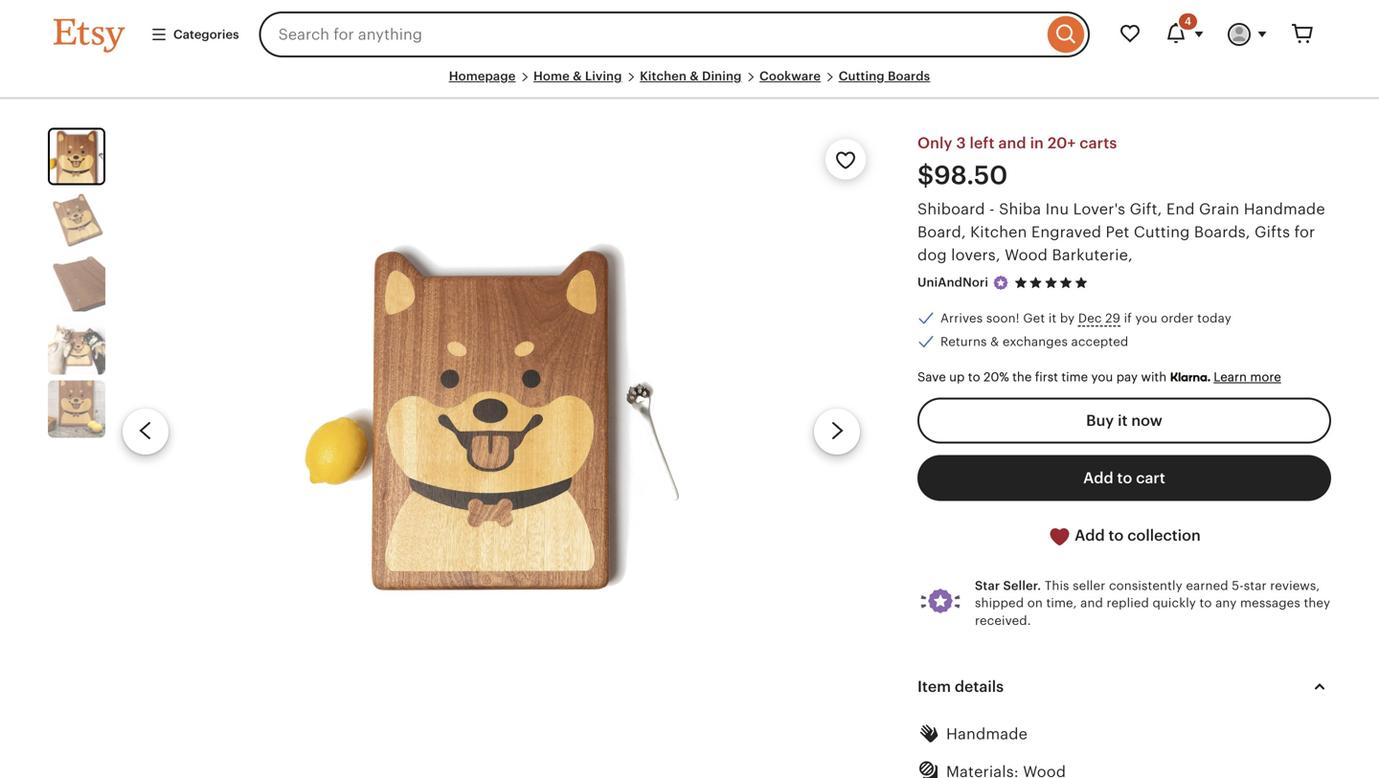 Task type: locate. For each thing, give the bounding box(es) containing it.
handmade
[[1244, 201, 1326, 218], [947, 726, 1028, 744]]

shiboard - shiba inu lover's gift, end grain handmade board, kitchen engraved pet cutting boards, gifts for dog lovers, wood barkuterie,
[[918, 201, 1326, 264]]

categories banner
[[19, 0, 1361, 69]]

none search field inside categories banner
[[259, 11, 1090, 57]]

add left cart
[[1084, 470, 1114, 487]]

home & living link
[[534, 69, 622, 83]]

home
[[534, 69, 570, 83]]

it
[[1049, 312, 1057, 326], [1118, 413, 1128, 430]]

it right buy
[[1118, 413, 1128, 430]]

menu bar
[[54, 69, 1326, 99]]

homepage
[[449, 69, 516, 83]]

exchanges
[[1003, 335, 1068, 349]]

& for home
[[573, 69, 582, 83]]

5-
[[1232, 579, 1244, 594]]

1 vertical spatial kitchen
[[971, 224, 1028, 241]]

None search field
[[259, 11, 1090, 57]]

returns & exchanges accepted
[[941, 335, 1129, 349]]

0 horizontal spatial you
[[1092, 370, 1114, 385]]

time
[[1062, 370, 1089, 385]]

end
[[1167, 201, 1195, 218]]

returns
[[941, 335, 987, 349]]

to down earned
[[1200, 597, 1213, 611]]

pet
[[1106, 224, 1130, 241]]

0 horizontal spatial kitchen
[[640, 69, 687, 83]]

kitchen down -
[[971, 224, 1028, 241]]

cutting left boards
[[839, 69, 885, 83]]

kitchen
[[640, 69, 687, 83], [971, 224, 1028, 241]]

cart
[[1137, 470, 1166, 487]]

& for returns
[[991, 335, 1000, 349]]

shiboard image
[[289, 128, 694, 737], [50, 130, 103, 184], [48, 191, 105, 249], [48, 254, 105, 312], [48, 318, 105, 375], [48, 381, 105, 438]]

1 horizontal spatial &
[[690, 69, 699, 83]]

& right returns
[[991, 335, 1000, 349]]

1 horizontal spatial you
[[1136, 312, 1158, 326]]

0 vertical spatial handmade
[[1244, 201, 1326, 218]]

seller
[[1073, 579, 1106, 594]]

it left by
[[1049, 312, 1057, 326]]

&
[[573, 69, 582, 83], [690, 69, 699, 83], [991, 335, 1000, 349]]

1 vertical spatial add
[[1075, 528, 1105, 545]]

buy it now button
[[918, 398, 1332, 444]]

you left pay
[[1092, 370, 1114, 385]]

messages
[[1241, 597, 1301, 611]]

to inside save up to 20% the first time you pay with klarna. learn more
[[968, 370, 981, 385]]

kitchen down 'search for anything' "text field"
[[640, 69, 687, 83]]

menu bar containing homepage
[[54, 69, 1326, 99]]

grain
[[1200, 201, 1240, 218]]

0 horizontal spatial and
[[999, 135, 1027, 152]]

1 vertical spatial and
[[1081, 597, 1104, 611]]

0 vertical spatial add
[[1084, 470, 1114, 487]]

0 vertical spatial and
[[999, 135, 1027, 152]]

arrives soon! get it by dec 29 if you order today
[[941, 312, 1232, 326]]

add inside "button"
[[1084, 470, 1114, 487]]

0 vertical spatial cutting
[[839, 69, 885, 83]]

collection
[[1128, 528, 1201, 545]]

shipped
[[975, 597, 1024, 611]]

0 horizontal spatial cutting
[[839, 69, 885, 83]]

engraved
[[1032, 224, 1102, 241]]

4 button
[[1154, 11, 1217, 57]]

handmade up "gifts"
[[1244, 201, 1326, 218]]

to left collection
[[1109, 528, 1124, 545]]

add for add to cart
[[1084, 470, 1114, 487]]

save up to 20% the first time you pay with klarna. learn more
[[918, 370, 1282, 385]]

item details button
[[901, 665, 1349, 711]]

20+
[[1048, 135, 1076, 152]]

kitchen inside the shiboard - shiba inu lover's gift, end grain handmade board, kitchen engraved pet cutting boards, gifts for dog lovers, wood barkuterie,
[[971, 224, 1028, 241]]

dec
[[1079, 312, 1102, 326]]

shiboard
[[918, 201, 986, 218]]

to right up
[[968, 370, 981, 385]]

cutting boards
[[839, 69, 931, 83]]

add to cart
[[1084, 470, 1166, 487]]

0 horizontal spatial &
[[573, 69, 582, 83]]

1 vertical spatial you
[[1092, 370, 1114, 385]]

to inside this seller consistently earned 5-star reviews, shipped on time, and replied quickly to any messages they received.
[[1200, 597, 1213, 611]]

0 horizontal spatial handmade
[[947, 726, 1028, 744]]

handmade down 'details'
[[947, 726, 1028, 744]]

dog
[[918, 247, 947, 264]]

earned
[[1186, 579, 1229, 594]]

categories
[[173, 27, 239, 42]]

& left the dining
[[690, 69, 699, 83]]

1 horizontal spatial it
[[1118, 413, 1128, 430]]

1 horizontal spatial cutting
[[1134, 224, 1191, 241]]

0 horizontal spatial it
[[1049, 312, 1057, 326]]

klarna.
[[1170, 370, 1211, 385]]

arrives
[[941, 312, 983, 326]]

add to cart button
[[918, 456, 1332, 502]]

1 horizontal spatial handmade
[[1244, 201, 1326, 218]]

0 vertical spatial kitchen
[[640, 69, 687, 83]]

star_seller image
[[993, 275, 1010, 292]]

cutting inside "menu bar"
[[839, 69, 885, 83]]

to inside "button"
[[1118, 470, 1133, 487]]

item
[[918, 679, 951, 696]]

to
[[968, 370, 981, 385], [1118, 470, 1133, 487], [1109, 528, 1124, 545], [1200, 597, 1213, 611]]

you
[[1136, 312, 1158, 326], [1092, 370, 1114, 385]]

and left in
[[999, 135, 1027, 152]]

2 horizontal spatial &
[[991, 335, 1000, 349]]

cutting down gift,
[[1134, 224, 1191, 241]]

0 vertical spatial you
[[1136, 312, 1158, 326]]

first
[[1036, 370, 1059, 385]]

1 horizontal spatial kitchen
[[971, 224, 1028, 241]]

wood
[[1005, 247, 1048, 264]]

add
[[1084, 470, 1114, 487], [1075, 528, 1105, 545]]

it inside buy it now button
[[1118, 413, 1128, 430]]

1 horizontal spatial and
[[1081, 597, 1104, 611]]

consistently
[[1109, 579, 1183, 594]]

20%
[[984, 370, 1010, 385]]

you inside save up to 20% the first time you pay with klarna. learn more
[[1092, 370, 1114, 385]]

1 vertical spatial cutting
[[1134, 224, 1191, 241]]

uniandnori link
[[918, 276, 989, 290]]

and inside only 3 left and in 20+ carts $98.50
[[999, 135, 1027, 152]]

by
[[1061, 312, 1075, 326]]

you right if
[[1136, 312, 1158, 326]]

cutting
[[839, 69, 885, 83], [1134, 224, 1191, 241]]

& right home
[[573, 69, 582, 83]]

add up the 'seller'
[[1075, 528, 1105, 545]]

3
[[957, 135, 966, 152]]

to left cart
[[1118, 470, 1133, 487]]

1 vertical spatial it
[[1118, 413, 1128, 430]]

and down the 'seller'
[[1081, 597, 1104, 611]]

add inside button
[[1075, 528, 1105, 545]]

replied
[[1107, 597, 1150, 611]]

pay
[[1117, 370, 1138, 385]]



Task type: describe. For each thing, give the bounding box(es) containing it.
you for dec 29
[[1136, 312, 1158, 326]]

on
[[1028, 597, 1043, 611]]

lover's
[[1074, 201, 1126, 218]]

to inside button
[[1109, 528, 1124, 545]]

carts
[[1080, 135, 1118, 152]]

Search for anything text field
[[259, 11, 1043, 57]]

home & living
[[534, 69, 622, 83]]

item details
[[918, 679, 1004, 696]]

inu
[[1046, 201, 1069, 218]]

cookware
[[760, 69, 821, 83]]

homepage link
[[449, 69, 516, 83]]

the
[[1013, 370, 1032, 385]]

uniandnori
[[918, 276, 989, 290]]

& for kitchen
[[690, 69, 699, 83]]

add to collection
[[1071, 528, 1201, 545]]

-
[[990, 201, 995, 218]]

living
[[585, 69, 622, 83]]

add for add to collection
[[1075, 528, 1105, 545]]

cutting inside the shiboard - shiba inu lover's gift, end grain handmade board, kitchen engraved pet cutting boards, gifts for dog lovers, wood barkuterie,
[[1134, 224, 1191, 241]]

for
[[1295, 224, 1316, 241]]

now
[[1132, 413, 1163, 430]]

save
[[918, 370, 946, 385]]

star seller.
[[975, 579, 1042, 594]]

boards
[[888, 69, 931, 83]]

if
[[1124, 312, 1132, 326]]

learn more button
[[1214, 370, 1282, 385]]

reviews,
[[1271, 579, 1321, 594]]

29
[[1106, 312, 1121, 326]]

handmade inside the shiboard - shiba inu lover's gift, end grain handmade board, kitchen engraved pet cutting boards, gifts for dog lovers, wood barkuterie,
[[1244, 201, 1326, 218]]

this
[[1045, 579, 1070, 594]]

kitchen & dining
[[640, 69, 742, 83]]

any
[[1216, 597, 1237, 611]]

soon! get
[[987, 312, 1046, 326]]

received.
[[975, 614, 1032, 628]]

dining
[[702, 69, 742, 83]]

$98.50
[[918, 161, 1008, 190]]

1 vertical spatial handmade
[[947, 726, 1028, 744]]

in
[[1031, 135, 1044, 152]]

time,
[[1047, 597, 1078, 611]]

cookware link
[[760, 69, 821, 83]]

board,
[[918, 224, 966, 241]]

learn
[[1214, 370, 1247, 385]]

and inside this seller consistently earned 5-star reviews, shipped on time, and replied quickly to any messages they received.
[[1081, 597, 1104, 611]]

add to collection button
[[918, 513, 1332, 561]]

with
[[1142, 370, 1167, 385]]

kitchen & dining link
[[640, 69, 742, 83]]

order
[[1161, 312, 1194, 326]]

gifts
[[1255, 224, 1291, 241]]

star
[[975, 579, 1000, 594]]

seller.
[[1004, 579, 1042, 594]]

this seller consistently earned 5-star reviews, shipped on time, and replied quickly to any messages they received.
[[975, 579, 1331, 628]]

up
[[950, 370, 965, 385]]

accepted
[[1072, 335, 1129, 349]]

gift,
[[1130, 201, 1163, 218]]

cutting boards link
[[839, 69, 931, 83]]

barkuterie,
[[1052, 247, 1133, 264]]

today
[[1198, 312, 1232, 326]]

quickly
[[1153, 597, 1197, 611]]

categories button
[[136, 17, 254, 52]]

more
[[1251, 370, 1282, 385]]

only
[[918, 135, 953, 152]]

kitchen inside "menu bar"
[[640, 69, 687, 83]]

they
[[1304, 597, 1331, 611]]

shiba
[[999, 201, 1042, 218]]

star
[[1244, 579, 1267, 594]]

details
[[955, 679, 1004, 696]]

left
[[970, 135, 995, 152]]

lovers,
[[952, 247, 1001, 264]]

you for klarna.
[[1092, 370, 1114, 385]]

4
[[1185, 15, 1192, 27]]

buy
[[1087, 413, 1115, 430]]

boards,
[[1195, 224, 1251, 241]]

0 vertical spatial it
[[1049, 312, 1057, 326]]

buy it now
[[1087, 413, 1163, 430]]

only 3 left and in 20+ carts $98.50
[[918, 135, 1118, 190]]



Task type: vqa. For each thing, say whether or not it's contained in the screenshot.
'and' to the bottom
yes



